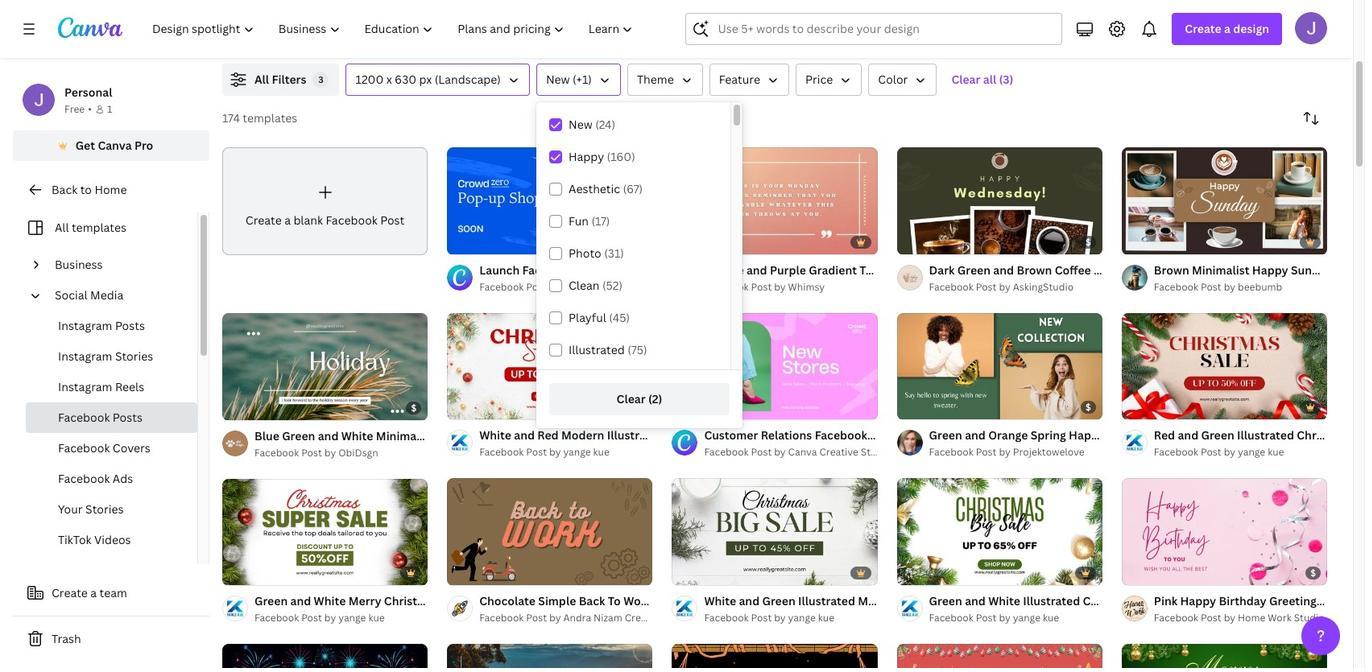 Task type: vqa. For each thing, say whether or not it's contained in the screenshot.
top
no



Task type: locate. For each thing, give the bounding box(es) containing it.
by down simple
[[549, 612, 561, 625]]

0 horizontal spatial orange
[[704, 262, 744, 278]]

brown
[[1154, 262, 1190, 278]]

create for create a blank facebook post
[[246, 213, 282, 228]]

1 horizontal spatial back
[[579, 594, 605, 609]]

$
[[1086, 236, 1091, 248], [1086, 401, 1091, 414], [411, 402, 417, 414], [1311, 567, 1316, 579]]

christmas left sa
[[1297, 428, 1353, 443]]

posts down social media link
[[115, 318, 145, 334]]

1 vertical spatial templates
[[72, 220, 126, 235]]

post inside red and green illustrated christmas sa facebook post by yange kue
[[1201, 446, 1222, 459]]

all for all filters
[[255, 72, 269, 87]]

1 horizontal spatial facebook post by yange kue
[[704, 612, 835, 625]]

by inside brown minimalist happy sunday photo facebook post by beebumb
[[1224, 280, 1236, 294]]

happy up beebumb
[[1253, 262, 1289, 278]]

and left purple
[[747, 262, 767, 278]]

(160)
[[607, 149, 635, 164]]

posts for facebook posts
[[113, 410, 142, 425]]

2 horizontal spatial canva
[[788, 446, 817, 459]]

illustrated up 'light yellow simple merry christmas facebook post' image at bottom
[[1023, 594, 1080, 609]]

and up facebook post by projektowelove link
[[965, 428, 986, 443]]

0 vertical spatial a
[[1224, 21, 1231, 36]]

green up black & blue illustration happy new year facebook post image
[[255, 594, 288, 609]]

facebook post by yange kue link up 'light yellow simple merry christmas facebook post' image at bottom
[[929, 611, 1103, 627]]

1 vertical spatial posts
[[113, 410, 142, 425]]

1 horizontal spatial templates
[[243, 110, 298, 126]]

yange inside red and green illustrated christmas sa facebook post by yange kue
[[1238, 446, 1266, 459]]

orange vintage horror greeting / generic halloween facebook post image
[[672, 644, 878, 669]]

brown minimalist happy sunday photo polaroid facebook post image
[[1122, 147, 1328, 255]]

christmas left super
[[384, 594, 440, 609]]

green inside green and white illustrated christmas bigs sale facebook post facebook post by yange kue
[[929, 594, 962, 609]]

facebook post by yange kue down holiday at the bottom of page
[[479, 446, 610, 459]]

0 vertical spatial minimalist
[[1192, 262, 1250, 278]]

and for orange and purple gradient textured reminder facebook post
[[747, 262, 767, 278]]

green right red on the bottom right of the page
[[1201, 428, 1235, 443]]

clear left (2)
[[617, 392, 646, 407]]

a for team
[[90, 586, 97, 601]]

and inside orange and purple gradient textured reminder facebook post facebook post by whimsy
[[747, 262, 767, 278]]

1 vertical spatial create
[[246, 213, 282, 228]]

0 vertical spatial posts
[[115, 318, 145, 334]]

2 horizontal spatial illustrated
[[1237, 428, 1295, 443]]

post inside pink happy birthday greeting faceboo facebook post by home work studio
[[1201, 612, 1222, 625]]

green for green and white illustrated christmas bigs sale facebook post
[[929, 594, 962, 609]]

0 vertical spatial templates
[[243, 110, 298, 126]]

1 instagram from the top
[[58, 318, 112, 334]]

create left team
[[52, 586, 88, 601]]

get canva pro
[[75, 138, 153, 153]]

sale inside green and white illustrated christmas bigs sale facebook post facebook post by yange kue
[[1167, 594, 1190, 609]]

create inside dropdown button
[[1185, 21, 1222, 36]]

kue up orange vintage horror greeting / generic halloween facebook post image
[[818, 612, 835, 625]]

clear
[[952, 72, 981, 87], [617, 392, 646, 407]]

all for all templates
[[55, 220, 69, 235]]

create a team button
[[13, 578, 209, 610]]

instagram up facebook posts
[[58, 379, 112, 395]]

1 horizontal spatial minimalist
[[1192, 262, 1250, 278]]

green up 'light yellow simple merry christmas facebook post' image at bottom
[[929, 594, 962, 609]]

personal
[[64, 85, 112, 100]]

new left the 'collection' on the right bottom of page
[[1108, 428, 1132, 443]]

kue down red and green illustrated christmas sa link
[[1268, 446, 1284, 459]]

a for design
[[1224, 21, 1231, 36]]

0 horizontal spatial templates
[[72, 220, 126, 235]]

new
[[546, 72, 570, 87], [569, 117, 593, 132], [1108, 428, 1132, 443]]

work right to
[[624, 594, 652, 609]]

white inside green and white illustrated christmas bigs sale facebook post facebook post by yange kue
[[989, 594, 1021, 609]]

green inside green and orange spring happy new collection facebook post facebook post by projektowelove
[[929, 428, 962, 443]]

0 horizontal spatial sale
[[478, 594, 501, 609]]

0 horizontal spatial home
[[95, 182, 127, 197]]

instagram reels
[[58, 379, 144, 395]]

1 vertical spatial photo
[[1335, 262, 1365, 278]]

orange up facebook post by projektowelove link
[[989, 428, 1028, 443]]

2 sale from the left
[[478, 594, 501, 609]]

0 horizontal spatial all
[[55, 220, 69, 235]]

0 horizontal spatial illustrated
[[569, 342, 625, 358]]

and inside green and white merry christmas super sale facebook post facebook post by yange kue
[[290, 594, 311, 609]]

white up obidsgn
[[341, 428, 373, 444]]

your stories
[[58, 502, 124, 517]]

1 vertical spatial facebook post by canva creative studio
[[704, 446, 892, 459]]

instagram up instagram reels
[[58, 349, 112, 364]]

andra
[[563, 612, 591, 625]]

2 instagram from the top
[[58, 349, 112, 364]]

white for green and orange spring happy new collection facebook post
[[989, 594, 1021, 609]]

illustrated for red and green illustrated christmas sa
[[1237, 428, 1295, 443]]

0 horizontal spatial back
[[52, 182, 78, 197]]

merry
[[349, 594, 381, 609]]

green and white illustrated christmas bigs sale facebook post link
[[929, 593, 1273, 611]]

and inside red and green illustrated christmas sa facebook post by yange kue
[[1178, 428, 1199, 443]]

by down birthday at the right bottom of page
[[1224, 612, 1236, 625]]

1 horizontal spatial clear
[[952, 72, 981, 87]]

back to home link
[[13, 174, 209, 206]]

and up black & blue illustration happy new year facebook post image
[[290, 594, 311, 609]]

green and gold modern merry christmas facebook post image
[[1122, 644, 1328, 669]]

new left (24)
[[569, 117, 593, 132]]

white and red modern illustrated merry christmas sale facebook post image
[[447, 313, 653, 420]]

illustrated down playful (45)
[[569, 342, 625, 358]]

1 sale from the left
[[1167, 594, 1190, 609]]

illustrated inside green and white illustrated christmas bigs sale facebook post facebook post by yange kue
[[1023, 594, 1080, 609]]

by left 'askingstudio' in the right top of the page
[[999, 280, 1011, 294]]

greeting
[[1270, 594, 1317, 609]]

a left design on the right of the page
[[1224, 21, 1231, 36]]

sale right super
[[478, 594, 501, 609]]

1 vertical spatial home
[[1238, 612, 1266, 625]]

by left obidsgn
[[325, 446, 336, 460]]

1 vertical spatial clear
[[617, 392, 646, 407]]

and for green and orange spring happy new collection facebook post
[[965, 428, 986, 443]]

trash link
[[13, 624, 209, 656]]

new for new (+1)
[[546, 72, 570, 87]]

happy inside blue green and white minimalist happy holiday facebook post facebook post by obidsgn
[[436, 428, 472, 444]]

create a blank facebook post element
[[222, 147, 428, 255]]

stories down facebook ads link
[[85, 502, 124, 517]]

dark green and brown coffee photo simple minimalist photography greeting facebook post image
[[897, 147, 1103, 255]]

home
[[95, 182, 127, 197], [1238, 612, 1266, 625]]

happy right pink
[[1180, 594, 1217, 609]]

by inside blue green and white minimalist happy holiday facebook post facebook post by obidsgn
[[325, 446, 336, 460]]

0 horizontal spatial clear
[[617, 392, 646, 407]]

facebook post by yange kue link down red on the bottom right of the page
[[1154, 445, 1328, 461]]

0 horizontal spatial a
[[90, 586, 97, 601]]

facebook post by yange kue up orange vintage horror greeting / generic halloween facebook post image
[[704, 612, 835, 625]]

1 horizontal spatial christmas
[[1083, 594, 1139, 609]]

back left to
[[579, 594, 605, 609]]

2 vertical spatial instagram
[[58, 379, 112, 395]]

templates down "back to home"
[[72, 220, 126, 235]]

and for green and white illustrated christmas bigs sale facebook post
[[965, 594, 986, 609]]

1 horizontal spatial work
[[1268, 612, 1292, 625]]

all templates
[[55, 220, 126, 235]]

all left filters
[[255, 72, 269, 87]]

green up facebook post by projektowelove link
[[929, 428, 962, 443]]

1 horizontal spatial facebook post by canva creative studio
[[704, 446, 892, 459]]

kue inside green and white merry christmas super sale facebook post facebook post by yange kue
[[368, 612, 385, 625]]

theme button
[[627, 64, 703, 96]]

facebook post by yange kue for facebook post by yange kue link under holiday at the bottom of page
[[479, 446, 610, 459]]

1 vertical spatial facebook post by yange kue
[[704, 612, 835, 625]]

1 horizontal spatial studio
[[861, 446, 892, 459]]

sale for super
[[478, 594, 501, 609]]

new left (+1)
[[546, 72, 570, 87]]

0 vertical spatial instagram
[[58, 318, 112, 334]]

minimalist inside blue green and white minimalist happy holiday facebook post facebook post by obidsgn
[[376, 428, 434, 444]]

1200 x 630 px (landscape) button
[[346, 64, 530, 96]]

green and white merry christmas super sale facebook post facebook post by yange kue
[[255, 594, 583, 625]]

create left design on the right of the page
[[1185, 21, 1222, 36]]

1 vertical spatial orange
[[989, 428, 1028, 443]]

0 vertical spatial all
[[255, 72, 269, 87]]

by left projektowelove
[[999, 446, 1011, 459]]

0 horizontal spatial facebook post by canva creative studio link
[[479, 279, 667, 295]]

a inside create a blank facebook post element
[[284, 213, 291, 228]]

christmas left bigs
[[1083, 594, 1139, 609]]

1 horizontal spatial home
[[1238, 612, 1266, 625]]

0 vertical spatial back
[[52, 182, 78, 197]]

new inside button
[[546, 72, 570, 87]]

back to home
[[52, 182, 127, 197]]

green and white illustrated christmas bigs sale facebook post image
[[897, 478, 1103, 586]]

fun
[[569, 213, 589, 229]]

0 vertical spatial clear
[[952, 72, 981, 87]]

christmas inside green and white illustrated christmas bigs sale facebook post facebook post by yange kue
[[1083, 594, 1139, 609]]

0 vertical spatial facebook post by yange kue
[[479, 446, 610, 459]]

orange left purple
[[704, 262, 744, 278]]

work down greeting
[[1268, 612, 1292, 625]]

(+1)
[[573, 72, 592, 87]]

(24)
[[595, 117, 616, 132]]

work
[[624, 594, 652, 609], [1268, 612, 1292, 625]]

minimalist up obidsgn
[[376, 428, 434, 444]]

minimalist up facebook post by beebumb link
[[1192, 262, 1250, 278]]

1 horizontal spatial illustrated
[[1023, 594, 1080, 609]]

a inside create a design dropdown button
[[1224, 21, 1231, 36]]

0 horizontal spatial minimalist
[[376, 428, 434, 444]]

create inside button
[[52, 586, 88, 601]]

your stories link
[[26, 495, 197, 525]]

0 vertical spatial studio
[[636, 280, 667, 294]]

1 vertical spatial creative
[[820, 446, 859, 459]]

black and white simple photography happy holiday facebook post image
[[447, 644, 653, 669]]

new for new (24)
[[569, 117, 593, 132]]

brown minimalist happy sunday photo facebook post by beebumb
[[1154, 262, 1365, 294]]

top level navigation element
[[142, 13, 647, 45]]

happy
[[569, 149, 604, 164], [1253, 262, 1289, 278], [1069, 428, 1105, 443], [436, 428, 472, 444], [1180, 594, 1217, 609]]

templates
[[243, 110, 298, 126], [72, 220, 126, 235]]

jacob simon image
[[1295, 12, 1328, 44]]

kue down merry
[[368, 612, 385, 625]]

1 horizontal spatial sale
[[1167, 594, 1190, 609]]

0 horizontal spatial work
[[624, 594, 652, 609]]

0 vertical spatial work
[[624, 594, 652, 609]]

1 vertical spatial work
[[1268, 612, 1292, 625]]

home right the to
[[95, 182, 127, 197]]

christmas for bigs
[[1083, 594, 1139, 609]]

0 vertical spatial facebook post by canva creative studio
[[479, 280, 667, 294]]

green and white merry christmas super sale facebook post image
[[222, 479, 428, 586]]

a left blank
[[284, 213, 291, 228]]

home inside pink happy birthday greeting faceboo facebook post by home work studio
[[1238, 612, 1266, 625]]

create
[[1185, 21, 1222, 36], [246, 213, 282, 228], [52, 586, 88, 601]]

by inside green and white illustrated christmas bigs sale facebook post facebook post by yange kue
[[999, 612, 1011, 625]]

your
[[58, 502, 83, 517]]

templates right 174
[[243, 110, 298, 126]]

all up business
[[55, 220, 69, 235]]

all templates link
[[23, 213, 188, 243]]

photo left (31)
[[569, 246, 602, 261]]

facebook inside brown minimalist happy sunday photo facebook post by beebumb
[[1154, 280, 1199, 294]]

work inside pink happy birthday greeting faceboo facebook post by home work studio
[[1268, 612, 1292, 625]]

minimalist inside brown minimalist happy sunday photo facebook post by beebumb
[[1192, 262, 1250, 278]]

pink happy birthday greeting faceboo link
[[1154, 593, 1365, 611]]

theme
[[637, 72, 674, 87]]

happy right spring
[[1069, 428, 1105, 443]]

chocolate
[[479, 594, 536, 609]]

by up 'light yellow simple merry christmas facebook post' image at bottom
[[999, 612, 1011, 625]]

sale right bigs
[[1167, 594, 1190, 609]]

facebook post by canva creative studio link
[[479, 279, 667, 295], [704, 445, 892, 461]]

$ for pink happy birthday greeting faceboo
[[1311, 567, 1316, 579]]

media
[[90, 288, 124, 303]]

and inside blue green and white minimalist happy holiday facebook post facebook post by obidsgn
[[318, 428, 339, 444]]

1 horizontal spatial orange
[[989, 428, 1028, 443]]

0 vertical spatial create
[[1185, 21, 1222, 36]]

by left beebumb
[[1224, 280, 1236, 294]]

and up facebook post by obidsgn link
[[318, 428, 339, 444]]

pink happy birthday greeting faceboo facebook post by home work studio
[[1154, 594, 1365, 625]]

happy left holiday at the bottom of page
[[436, 428, 472, 444]]

instagram inside instagram stories link
[[58, 349, 112, 364]]

630
[[395, 72, 417, 87]]

get
[[75, 138, 95, 153]]

happy (160)
[[569, 149, 635, 164]]

sa
[[1356, 428, 1365, 443]]

facebook post by askingstudio
[[929, 280, 1074, 294]]

0 vertical spatial facebook post by canva creative studio link
[[479, 279, 667, 295]]

1 horizontal spatial canva
[[563, 280, 592, 294]]

1 vertical spatial minimalist
[[376, 428, 434, 444]]

a inside create a team button
[[90, 586, 97, 601]]

and right red on the bottom right of the page
[[1178, 428, 1199, 443]]

christmas
[[1297, 428, 1353, 443], [1083, 594, 1139, 609], [384, 594, 440, 609]]

aesthetic
[[569, 181, 620, 197]]

1 vertical spatial all
[[55, 220, 69, 235]]

1 horizontal spatial a
[[284, 213, 291, 228]]

Search search field
[[718, 14, 1052, 44]]

1 vertical spatial instagram
[[58, 349, 112, 364]]

back
[[52, 182, 78, 197], [579, 594, 605, 609]]

illustrated down the red and green illustrated christmas sale facebook post image
[[1237, 428, 1295, 443]]

green inside green and white merry christmas super sale facebook post facebook post by yange kue
[[255, 594, 288, 609]]

new (+1) button
[[536, 64, 621, 96]]

green right blue
[[282, 428, 315, 444]]

2 vertical spatial creative
[[625, 612, 664, 625]]

facebook post by yange kue for facebook post by yange kue link on top of orange vintage horror greeting / generic halloween facebook post image
[[704, 612, 835, 625]]

by up white and green illustrated merry christmas big sale facebook post image
[[774, 446, 786, 459]]

christmas inside green and white merry christmas super sale facebook post facebook post by yange kue
[[384, 594, 440, 609]]

2 horizontal spatial a
[[1224, 21, 1231, 36]]

christmas inside red and green illustrated christmas sa facebook post by yange kue
[[1297, 428, 1353, 443]]

0 vertical spatial canva
[[98, 138, 132, 153]]

white up 'light yellow simple merry christmas facebook post' image at bottom
[[989, 594, 1021, 609]]

0 vertical spatial stories
[[115, 349, 153, 364]]

canva
[[98, 138, 132, 153], [563, 280, 592, 294], [788, 446, 817, 459]]

clear left all
[[952, 72, 981, 87]]

facebook post by yange kue link for red and green illustrated christmas sa
[[1154, 445, 1328, 461]]

•
[[88, 102, 92, 116]]

back left the to
[[52, 182, 78, 197]]

1 horizontal spatial photo
[[1335, 262, 1365, 278]]

0 horizontal spatial christmas
[[384, 594, 440, 609]]

illustrated inside red and green illustrated christmas sa facebook post by yange kue
[[1237, 428, 1295, 443]]

price button
[[796, 64, 862, 96]]

by inside orange and purple gradient textured reminder facebook post facebook post by whimsy
[[774, 280, 786, 294]]

facebook post by projektowelove link
[[929, 445, 1103, 461]]

0 vertical spatial photo
[[569, 246, 602, 261]]

instagram for instagram stories
[[58, 349, 112, 364]]

2 vertical spatial illustrated
[[1023, 594, 1080, 609]]

trash
[[52, 632, 81, 647]]

0 horizontal spatial create
[[52, 586, 88, 601]]

$ for blue green and white minimalist happy holiday facebook post
[[411, 402, 417, 414]]

clean
[[569, 278, 600, 293]]

2 vertical spatial studio
[[1294, 612, 1325, 625]]

(75)
[[628, 342, 647, 358]]

illustrated
[[569, 342, 625, 358], [1237, 428, 1295, 443], [1023, 594, 1080, 609]]

1200
[[356, 72, 384, 87]]

white left merry
[[314, 594, 346, 609]]

feature
[[719, 72, 760, 87]]

by down purple
[[774, 280, 786, 294]]

and for red and green illustrated christmas sa
[[1178, 428, 1199, 443]]

happy inside brown minimalist happy sunday photo facebook post by beebumb
[[1253, 262, 1289, 278]]

0 horizontal spatial canva
[[98, 138, 132, 153]]

chocolate simple back to work facebook post image
[[447, 478, 653, 586]]

instagram inside instagram reels link
[[58, 379, 112, 395]]

pro
[[135, 138, 153, 153]]

white inside green and white merry christmas super sale facebook post facebook post by yange kue
[[314, 594, 346, 609]]

create left blank
[[246, 213, 282, 228]]

2 horizontal spatial create
[[1185, 21, 1222, 36]]

None search field
[[686, 13, 1063, 45]]

by down red and green illustrated christmas sa link
[[1224, 446, 1236, 459]]

1 vertical spatial a
[[284, 213, 291, 228]]

sale inside green and white merry christmas super sale facebook post facebook post by yange kue
[[478, 594, 501, 609]]

2 horizontal spatial studio
[[1294, 612, 1325, 625]]

and up 'light yellow simple merry christmas facebook post' image at bottom
[[965, 594, 986, 609]]

by left clean
[[549, 280, 561, 294]]

photo
[[569, 246, 602, 261], [1335, 262, 1365, 278]]

a for blank
[[284, 213, 291, 228]]

team
[[100, 586, 127, 601]]

posts
[[115, 318, 145, 334], [113, 410, 142, 425]]

0 horizontal spatial facebook post by canva creative studio
[[479, 280, 667, 294]]

1 vertical spatial canva
[[563, 280, 592, 294]]

photo right sunday at the right
[[1335, 262, 1365, 278]]

canva inside button
[[98, 138, 132, 153]]

2 vertical spatial a
[[90, 586, 97, 601]]

posts down the reels
[[113, 410, 142, 425]]

creative inside chocolate simple back to work facebook post facebook post by andra nizam creative
[[625, 612, 664, 625]]

by
[[549, 280, 561, 294], [774, 280, 786, 294], [999, 280, 1011, 294], [1224, 280, 1236, 294], [549, 446, 561, 459], [774, 446, 786, 459], [999, 446, 1011, 459], [1224, 446, 1236, 459], [325, 446, 336, 460], [549, 612, 561, 625], [774, 612, 786, 625], [999, 612, 1011, 625], [1224, 612, 1236, 625], [325, 612, 336, 625]]

facebook inside red and green illustrated christmas sa facebook post by yange kue
[[1154, 446, 1199, 459]]

2 horizontal spatial christmas
[[1297, 428, 1353, 443]]

and inside green and white illustrated christmas bigs sale facebook post facebook post by yange kue
[[965, 594, 986, 609]]

kue down the green and white illustrated christmas bigs sale facebook post link
[[1043, 612, 1059, 625]]

clean (52)
[[569, 278, 623, 293]]

kue down "clear (2)" button
[[593, 446, 610, 459]]

1 vertical spatial facebook post by canva creative studio link
[[704, 445, 892, 461]]

3 instagram from the top
[[58, 379, 112, 395]]

1 vertical spatial new
[[569, 117, 593, 132]]

1 horizontal spatial all
[[255, 72, 269, 87]]

1 vertical spatial back
[[579, 594, 605, 609]]

1 vertical spatial illustrated
[[1237, 428, 1295, 443]]

a
[[1224, 21, 1231, 36], [284, 213, 291, 228], [90, 586, 97, 601]]

home down pink happy birthday greeting faceboo link
[[1238, 612, 1266, 625]]

0 vertical spatial new
[[546, 72, 570, 87]]

and inside green and orange spring happy new collection facebook post facebook post by projektowelove
[[965, 428, 986, 443]]

chocolate simple back to work facebook post facebook post by andra nizam creative
[[479, 594, 734, 625]]

2 vertical spatial new
[[1108, 428, 1132, 443]]

a left team
[[90, 586, 97, 601]]

1 vertical spatial stories
[[85, 502, 124, 517]]

2 vertical spatial create
[[52, 586, 88, 601]]

0 horizontal spatial photo
[[569, 246, 602, 261]]

facebook covers link
[[26, 433, 197, 464]]

stories up the reels
[[115, 349, 153, 364]]

instagram down social media in the top left of the page
[[58, 318, 112, 334]]

facebook post by yange kue link down merry
[[255, 611, 428, 627]]

0 vertical spatial orange
[[704, 262, 744, 278]]

studio inside pink happy birthday greeting faceboo facebook post by home work studio
[[1294, 612, 1325, 625]]

create a blank facebook post
[[246, 213, 405, 228]]

by up black & blue illustration happy new year facebook post image
[[325, 612, 336, 625]]

clear (2) button
[[549, 383, 730, 416]]

green and orange spring happy new collection facebook post facebook post by projektowelove
[[929, 428, 1274, 459]]

1 horizontal spatial create
[[246, 213, 282, 228]]

0 horizontal spatial facebook post by yange kue
[[479, 446, 610, 459]]



Task type: describe. For each thing, give the bounding box(es) containing it.
green inside red and green illustrated christmas sa facebook post by yange kue
[[1201, 428, 1235, 443]]

(2)
[[648, 392, 662, 407]]

social media
[[55, 288, 124, 303]]

covers
[[113, 441, 151, 456]]

illustrated (75)
[[569, 342, 647, 358]]

illustrated for green and white illustrated christmas bigs sale facebook post
[[1023, 594, 1080, 609]]

get canva pro button
[[13, 131, 209, 161]]

happy inside green and orange spring happy new collection facebook post facebook post by projektowelove
[[1069, 428, 1105, 443]]

whimsy
[[788, 280, 825, 294]]

videos
[[94, 532, 131, 548]]

instagram for instagram reels
[[58, 379, 112, 395]]

orange and purple gradient textured reminder facebook post image
[[672, 147, 878, 255]]

sunday
[[1291, 262, 1332, 278]]

spring
[[1031, 428, 1066, 443]]

blue green and white minimalist happy holiday facebook post facebook post by obidsgn
[[255, 428, 600, 460]]

2 vertical spatial canva
[[788, 446, 817, 459]]

business
[[55, 257, 103, 272]]

1
[[107, 102, 112, 116]]

create a design
[[1185, 21, 1270, 36]]

facebook post by whimsy link
[[704, 279, 878, 295]]

askingstudio
[[1013, 280, 1074, 294]]

blue
[[255, 428, 279, 444]]

free •
[[64, 102, 92, 116]]

all
[[983, 72, 997, 87]]

1200 x 630 px (landscape)
[[356, 72, 501, 87]]

(67)
[[623, 181, 643, 197]]

facebook post by yange kue link up orange vintage horror greeting / generic halloween facebook post image
[[704, 611, 878, 627]]

clear for clear all (3)
[[952, 72, 981, 87]]

christmas for sa
[[1297, 428, 1353, 443]]

blue green and white minimalist happy holiday facebook post image
[[222, 313, 428, 421]]

kue inside green and white illustrated christmas bigs sale facebook post facebook post by yange kue
[[1043, 612, 1059, 625]]

and for green and white merry christmas super sale facebook post
[[290, 594, 311, 609]]

green and white merry christmas super sale facebook post link
[[255, 593, 583, 611]]

by inside green and white merry christmas super sale facebook post facebook post by yange kue
[[325, 612, 336, 625]]

reminder
[[911, 262, 964, 278]]

$ for green and orange spring happy new collection facebook post
[[1086, 401, 1091, 414]]

black & blue illustration happy new year facebook post image
[[222, 644, 428, 669]]

0 vertical spatial illustrated
[[569, 342, 625, 358]]

by up chocolate simple back to work facebook post image
[[549, 446, 561, 459]]

white for blue green and white minimalist happy holiday facebook post
[[314, 594, 346, 609]]

by inside green and orange spring happy new collection facebook post facebook post by projektowelove
[[999, 446, 1011, 459]]

social
[[55, 288, 88, 303]]

clear for clear (2)
[[617, 392, 646, 407]]

(45)
[[609, 310, 630, 325]]

yange inside green and white illustrated christmas bigs sale facebook post facebook post by yange kue
[[1013, 612, 1041, 625]]

happy down new (24)
[[569, 149, 604, 164]]

business link
[[48, 250, 188, 280]]

3 filter options selected element
[[313, 72, 329, 88]]

facebook post by yange kue link for green and white merry christmas super sale facebook post
[[255, 611, 428, 627]]

customer relations facebook post in pastel pink chic photocentric frames style image
[[672, 313, 878, 421]]

posts for instagram posts
[[115, 318, 145, 334]]

facebook inside pink happy birthday greeting faceboo facebook post by home work studio
[[1154, 612, 1199, 625]]

by inside pink happy birthday greeting faceboo facebook post by home work studio
[[1224, 612, 1236, 625]]

facebook covers
[[58, 441, 151, 456]]

back inside chocolate simple back to work facebook post facebook post by andra nizam creative
[[579, 594, 605, 609]]

1 vertical spatial studio
[[861, 446, 892, 459]]

174
[[222, 110, 240, 126]]

beebumb
[[1238, 280, 1283, 294]]

white and green illustrated merry christmas big sale facebook post image
[[672, 478, 878, 586]]

facebook post by andra nizam creative link
[[479, 611, 664, 627]]

ads
[[113, 471, 133, 487]]

playful (45)
[[569, 310, 630, 325]]

chocolate simple back to work facebook post link
[[479, 593, 734, 611]]

social media link
[[48, 280, 188, 311]]

green and white illustrated christmas bigs sale facebook post facebook post by yange kue
[[929, 594, 1273, 625]]

instagram reels link
[[26, 372, 197, 403]]

create for create a team
[[52, 586, 88, 601]]

stories for instagram stories
[[115, 349, 153, 364]]

facebook posts
[[58, 410, 142, 425]]

projektowelove
[[1013, 446, 1085, 459]]

instagram for instagram posts
[[58, 318, 112, 334]]

happy inside pink happy birthday greeting faceboo facebook post by home work studio
[[1180, 594, 1217, 609]]

price
[[806, 72, 833, 87]]

facebook post by yange kue link for green and white illustrated christmas bigs sale facebook post
[[929, 611, 1103, 627]]

0 vertical spatial creative
[[595, 280, 634, 294]]

facebook post by obidsgn link
[[255, 445, 428, 461]]

green and orange spring happy new collection facebook post image
[[897, 313, 1103, 421]]

launch facebook post in cobalt chic photocentric frames style image
[[447, 147, 653, 255]]

facebook post by beebumb link
[[1154, 279, 1328, 295]]

light yellow simple merry christmas facebook post image
[[897, 644, 1103, 669]]

blue green and white minimalist happy holiday facebook post link
[[255, 427, 600, 445]]

kue inside red and green illustrated christmas sa facebook post by yange kue
[[1268, 446, 1284, 459]]

color
[[878, 72, 908, 87]]

color button
[[869, 64, 937, 96]]

work inside chocolate simple back to work facebook post facebook post by andra nizam creative
[[624, 594, 652, 609]]

facebook post by askingstudio link
[[929, 279, 1103, 295]]

yange inside green and white merry christmas super sale facebook post facebook post by yange kue
[[338, 612, 366, 625]]

sale for bigs
[[1167, 594, 1190, 609]]

purple
[[770, 262, 806, 278]]

christmas for super
[[384, 594, 440, 609]]

clear all (3) button
[[944, 64, 1022, 96]]

by inside red and green illustrated christmas sa facebook post by yange kue
[[1224, 446, 1236, 459]]

new (24)
[[569, 117, 616, 132]]

(landscape)
[[435, 72, 501, 87]]

reels
[[115, 379, 144, 395]]

instagram posts
[[58, 318, 145, 334]]

pink happy birthday greeting facebook post image
[[1122, 478, 1328, 586]]

new inside green and orange spring happy new collection facebook post facebook post by projektowelove
[[1108, 428, 1132, 443]]

by inside chocolate simple back to work facebook post facebook post by andra nizam creative
[[549, 612, 561, 625]]

create a design button
[[1172, 13, 1282, 45]]

0 vertical spatial home
[[95, 182, 127, 197]]

green inside blue green and white minimalist happy holiday facebook post facebook post by obidsgn
[[282, 428, 315, 444]]

white inside blue green and white minimalist happy holiday facebook post facebook post by obidsgn
[[341, 428, 373, 444]]

red and green illustrated christmas sa facebook post by yange kue
[[1154, 428, 1365, 459]]

create for create a design
[[1185, 21, 1222, 36]]

green for green and orange spring happy new collection facebook post
[[929, 428, 962, 443]]

templates for all templates
[[72, 220, 126, 235]]

orange inside orange and purple gradient textured reminder facebook post facebook post by whimsy
[[704, 262, 744, 278]]

stories for your stories
[[85, 502, 124, 517]]

red
[[1154, 428, 1175, 443]]

1 horizontal spatial facebook post by canva creative studio link
[[704, 445, 892, 461]]

filters
[[272, 72, 306, 87]]

(52)
[[602, 278, 623, 293]]

playful
[[569, 310, 606, 325]]

aesthetic (67)
[[569, 181, 643, 197]]

free
[[64, 102, 85, 116]]

tiktok
[[58, 532, 92, 548]]

post inside brown minimalist happy sunday photo facebook post by beebumb
[[1201, 280, 1222, 294]]

red and green illustrated christmas sa link
[[1154, 427, 1365, 445]]

x
[[386, 72, 392, 87]]

facebook post by yange kue link down holiday at the bottom of page
[[479, 445, 653, 461]]

facebook post by home work studio link
[[1154, 611, 1328, 627]]

(31)
[[604, 246, 624, 261]]

to
[[80, 182, 92, 197]]

clear all (3)
[[952, 72, 1014, 87]]

design
[[1234, 21, 1270, 36]]

super
[[442, 594, 475, 609]]

(17)
[[592, 213, 610, 229]]

facebook ads
[[58, 471, 133, 487]]

brown minimalist happy sunday photo link
[[1154, 262, 1365, 279]]

by up orange vintage horror greeting / generic halloween facebook post image
[[774, 612, 786, 625]]

Sort by button
[[1295, 102, 1328, 135]]

red and green illustrated christmas sale facebook post image
[[1122, 313, 1328, 421]]

obidsgn
[[338, 446, 378, 460]]

orange inside green and orange spring happy new collection facebook post facebook post by projektowelove
[[989, 428, 1028, 443]]

photo inside brown minimalist happy sunday photo facebook post by beebumb
[[1335, 262, 1365, 278]]

textured
[[860, 262, 908, 278]]

facebook ads link
[[26, 464, 197, 495]]

orange and purple gradient textured reminder facebook post link
[[704, 262, 1046, 279]]

3
[[318, 73, 324, 85]]

templates for 174 templates
[[243, 110, 298, 126]]

to
[[608, 594, 621, 609]]

simple
[[538, 594, 576, 609]]

(3)
[[999, 72, 1014, 87]]

clear (2)
[[617, 392, 662, 407]]

0 horizontal spatial studio
[[636, 280, 667, 294]]

create a team
[[52, 586, 127, 601]]

green for green and white merry christmas super sale facebook post
[[255, 594, 288, 609]]



